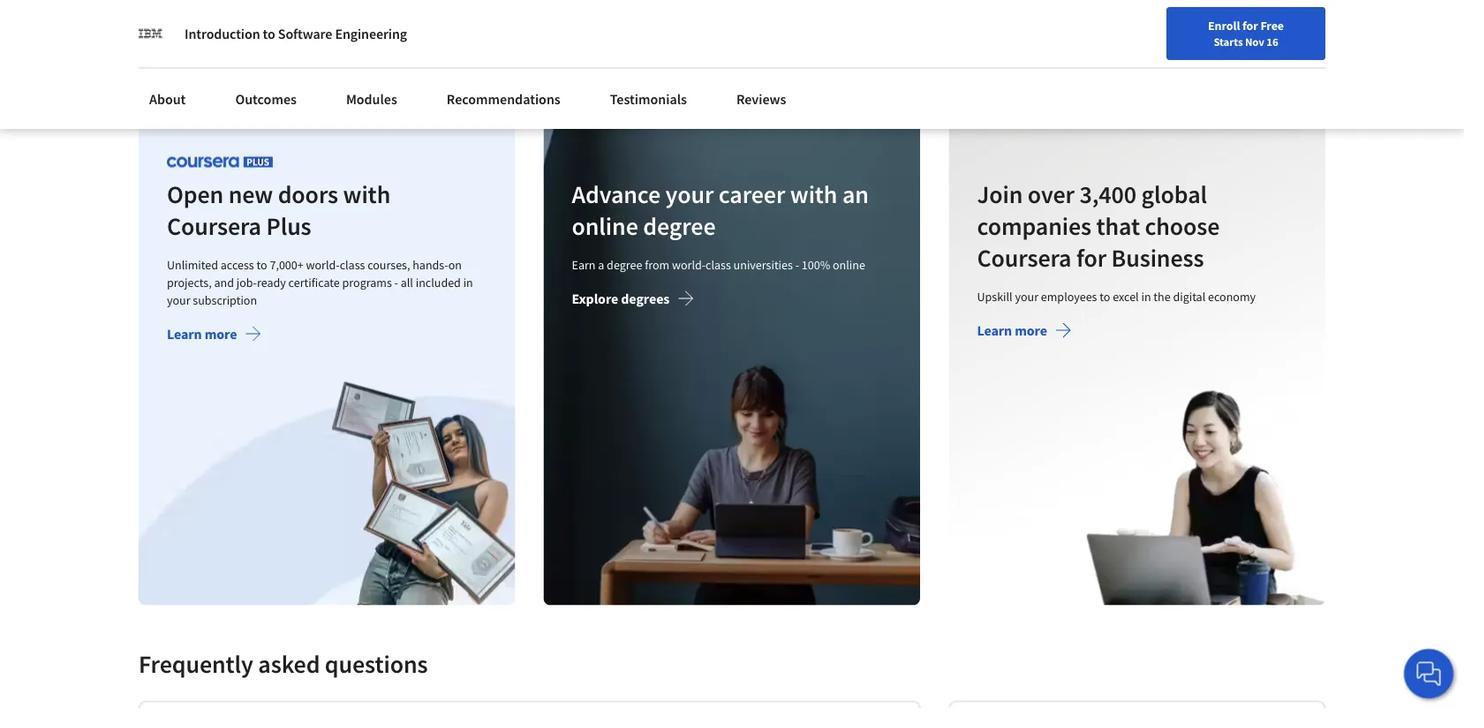 Task type: locate. For each thing, give the bounding box(es) containing it.
employees
[[1041, 288, 1098, 304]]

article
[[153, 52, 186, 67], [450, 52, 483, 67], [747, 52, 780, 67], [1044, 52, 1077, 67]]

1 horizontal spatial your
[[666, 178, 714, 209]]

- left all
[[395, 274, 398, 290]]

1 horizontal spatial -
[[796, 257, 800, 272]]

with left an
[[791, 178, 838, 209]]

subscription
[[193, 292, 257, 308]]

upskill
[[978, 288, 1013, 304]]

for up the nov
[[1243, 18, 1259, 34]]

introduction to software engineering
[[185, 25, 407, 42]]

testimonials
[[610, 90, 687, 108]]

access
[[221, 257, 254, 272]]

learn
[[978, 321, 1013, 339], [167, 325, 202, 343]]

your
[[666, 178, 714, 209], [1016, 288, 1039, 304], [167, 292, 190, 308]]

1 world- from the left
[[306, 257, 340, 272]]

global
[[1142, 178, 1208, 209]]

-
[[796, 257, 800, 272], [395, 274, 398, 290]]

about link
[[139, 80, 197, 118]]

more
[[1015, 321, 1048, 339], [205, 325, 237, 343]]

learn more down "subscription"
[[167, 325, 237, 343]]

0 horizontal spatial article link
[[436, 0, 718, 79]]

0 horizontal spatial your
[[167, 292, 190, 308]]

degree right a at the left top of page
[[607, 257, 643, 272]]

plus
[[266, 210, 312, 241]]

unlimited
[[167, 257, 218, 272]]

to left software
[[263, 25, 275, 42]]

world- inside unlimited access to 7,000+ world-class courses, hands-on projects, and job-ready certificate programs - all included in your subscription
[[306, 257, 340, 272]]

1 class from the left
[[340, 257, 365, 272]]

explore degrees link
[[572, 290, 695, 311]]

0 horizontal spatial online
[[572, 210, 639, 241]]

article inside june 15, 2023 article
[[153, 52, 186, 67]]

unlimited access to 7,000+ world-class courses, hands-on projects, and job-ready certificate programs - all included in your subscription
[[167, 257, 473, 308]]

with inside advance your career with an online degree
[[791, 178, 838, 209]]

world- for 7,000+
[[306, 257, 340, 272]]

software
[[278, 25, 332, 42]]

1 article from the left
[[153, 52, 186, 67]]

frequently
[[139, 648, 253, 679]]

2 horizontal spatial your
[[1016, 288, 1039, 304]]

courses,
[[368, 257, 410, 272]]

0 vertical spatial online
[[572, 210, 639, 241]]

modules link
[[336, 80, 408, 118]]

article up reviews link
[[747, 52, 780, 67]]

100%
[[802, 257, 831, 272]]

online right 100% on the top right
[[833, 257, 866, 272]]

your left career
[[666, 178, 714, 209]]

digital
[[1174, 288, 1206, 304]]

1 horizontal spatial coursera
[[978, 242, 1072, 273]]

0 horizontal spatial world-
[[306, 257, 340, 272]]

earn
[[572, 257, 596, 272]]

0 horizontal spatial coursera
[[167, 210, 262, 241]]

1 horizontal spatial article link
[[732, 0, 1015, 79]]

read
[[1116, 52, 1139, 67]]

for
[[1243, 18, 1259, 34], [1077, 242, 1107, 273]]

engineering
[[335, 25, 407, 42]]

1 horizontal spatial with
[[791, 178, 838, 209]]

2 article from the left
[[450, 52, 483, 67]]

1 vertical spatial for
[[1077, 242, 1107, 273]]

learn down projects,
[[167, 325, 202, 343]]

for inside the enroll for free starts nov 16
[[1243, 18, 1259, 34]]

2 article link from the left
[[732, 0, 1015, 79]]

ready
[[257, 274, 286, 290]]

with
[[343, 178, 391, 209], [791, 178, 838, 209]]

0 vertical spatial to
[[263, 25, 275, 42]]

world- up certificate
[[306, 257, 340, 272]]

career
[[719, 178, 786, 209]]

1 with from the left
[[343, 178, 391, 209]]

programs
[[342, 274, 392, 290]]

new
[[229, 178, 273, 209]]

your down projects,
[[167, 292, 190, 308]]

with inside "open new doors with coursera plus"
[[343, 178, 391, 209]]

more down "subscription"
[[205, 325, 237, 343]]

article down june
[[153, 52, 186, 67]]

reviews
[[737, 90, 787, 108]]

learn more down upskill
[[978, 321, 1048, 339]]

1 article link from the left
[[436, 0, 718, 79]]

1 vertical spatial -
[[395, 274, 398, 290]]

online down the advance
[[572, 210, 639, 241]]

None search field
[[252, 11, 676, 46]]

class left universities
[[706, 257, 732, 272]]

class up programs
[[340, 257, 365, 272]]

2 world- from the left
[[672, 257, 706, 272]]

explore
[[572, 290, 619, 307]]

english
[[1126, 20, 1169, 38]]

1 horizontal spatial class
[[706, 257, 732, 272]]

to inside unlimited access to 7,000+ world-class courses, hands-on projects, and job-ready certificate programs - all included in your subscription
[[257, 257, 267, 272]]

- left 100% on the top right
[[796, 257, 800, 272]]

2 class from the left
[[706, 257, 732, 272]]

0 horizontal spatial class
[[340, 257, 365, 272]]

on
[[449, 257, 462, 272]]

world- right from
[[672, 257, 706, 272]]

0 horizontal spatial for
[[1077, 242, 1107, 273]]

0 horizontal spatial in
[[464, 274, 473, 290]]

in left the
[[1142, 288, 1152, 304]]

1 horizontal spatial learn
[[978, 321, 1013, 339]]

coursera down companies
[[978, 242, 1072, 273]]

article left the ·
[[1044, 52, 1077, 67]]

0 horizontal spatial with
[[343, 178, 391, 209]]

learn more link down upskill
[[978, 321, 1072, 343]]

for inside the join over 3,400 global companies that choose coursera for business
[[1077, 242, 1107, 273]]

advance
[[572, 178, 661, 209]]

to
[[263, 25, 275, 42], [257, 257, 267, 272], [1100, 288, 1111, 304]]

projects,
[[167, 274, 212, 290]]

all
[[401, 274, 413, 290]]

business
[[1112, 242, 1205, 273]]

learn more
[[978, 321, 1048, 339], [167, 325, 237, 343]]

earn a degree from world-class universities - 100% online
[[572, 257, 866, 272]]

your right upskill
[[1016, 288, 1039, 304]]

enroll
[[1209, 18, 1241, 34]]

economy
[[1209, 288, 1256, 304]]

in right 'included'
[[464, 274, 473, 290]]

1 horizontal spatial online
[[833, 257, 866, 272]]

4 article from the left
[[1044, 52, 1077, 67]]

for down that
[[1077, 242, 1107, 273]]

learn more link
[[978, 321, 1072, 343], [167, 325, 262, 347]]

more down employees
[[1015, 321, 1048, 339]]

article up recommendations
[[450, 52, 483, 67]]

to up the "ready"
[[257, 257, 267, 272]]

coursera plus image
[[167, 156, 273, 167]]

degree
[[644, 210, 716, 241], [607, 257, 643, 272]]

degree up from
[[644, 210, 716, 241]]

0 vertical spatial coursera
[[167, 210, 262, 241]]

to left excel
[[1100, 288, 1111, 304]]

1 vertical spatial to
[[257, 257, 267, 272]]

your inside advance your career with an online degree
[[666, 178, 714, 209]]

16
[[1267, 34, 1279, 49]]

0 vertical spatial for
[[1243, 18, 1259, 34]]

1 vertical spatial online
[[833, 257, 866, 272]]

·
[[1079, 52, 1082, 67]]

0 vertical spatial degree
[[644, 210, 716, 241]]

degree inside advance your career with an online degree
[[644, 210, 716, 241]]

1 horizontal spatial degree
[[644, 210, 716, 241]]

1 horizontal spatial world-
[[672, 257, 706, 272]]

class inside unlimited access to 7,000+ world-class courses, hands-on projects, and job-ready certificate programs - all included in your subscription
[[340, 257, 365, 272]]

your for advance
[[666, 178, 714, 209]]

article link
[[436, 0, 718, 79], [732, 0, 1015, 79]]

ibm image
[[139, 21, 163, 46]]

1 vertical spatial coursera
[[978, 242, 1072, 273]]

asked
[[258, 648, 320, 679]]

learn more link down "subscription"
[[167, 325, 262, 347]]

chat with us image
[[1416, 660, 1444, 688]]

over
[[1028, 178, 1075, 209]]

1 vertical spatial degree
[[607, 257, 643, 272]]

reviews link
[[726, 80, 797, 118]]

1 horizontal spatial for
[[1243, 18, 1259, 34]]

0 horizontal spatial -
[[395, 274, 398, 290]]

testimonials link
[[600, 80, 698, 118]]

with right doors at the left of page
[[343, 178, 391, 209]]

2 with from the left
[[791, 178, 838, 209]]

coursera down open
[[167, 210, 262, 241]]

that
[[1097, 210, 1141, 241]]

certificate
[[289, 274, 340, 290]]

coursera
[[167, 210, 262, 241], [978, 242, 1072, 273]]

learn down upskill
[[978, 321, 1013, 339]]

0 horizontal spatial degree
[[607, 257, 643, 272]]

job-
[[237, 274, 257, 290]]

join
[[978, 178, 1023, 209]]

in
[[464, 274, 473, 290], [1142, 288, 1152, 304]]

world-
[[306, 257, 340, 272], [672, 257, 706, 272]]

in inside unlimited access to 7,000+ world-class courses, hands-on projects, and job-ready certificate programs - all included in your subscription
[[464, 274, 473, 290]]



Task type: vqa. For each thing, say whether or not it's contained in the screenshot.
excel at the top of the page
yes



Task type: describe. For each thing, give the bounding box(es) containing it.
15,
[[181, 30, 196, 46]]

companies
[[978, 210, 1092, 241]]

about
[[149, 90, 186, 108]]

0 vertical spatial -
[[796, 257, 800, 272]]

0 horizontal spatial learn
[[167, 325, 202, 343]]

7,000+
[[270, 257, 304, 272]]

starts
[[1214, 34, 1244, 49]]

english button
[[1094, 0, 1201, 57]]

degrees
[[622, 290, 670, 307]]

world- for from
[[672, 257, 706, 272]]

2023
[[199, 30, 223, 46]]

6
[[1085, 52, 1091, 67]]

your inside unlimited access to 7,000+ world-class courses, hands-on projects, and job-ready certificate programs - all included in your subscription
[[167, 292, 190, 308]]

0 horizontal spatial learn more link
[[167, 325, 262, 347]]

0 horizontal spatial more
[[205, 325, 237, 343]]

recommendations link
[[436, 80, 571, 118]]

outcomes link
[[225, 80, 307, 118]]

3 article from the left
[[747, 52, 780, 67]]

1 horizontal spatial learn more
[[978, 321, 1048, 339]]

enroll for free starts nov 16
[[1209, 18, 1285, 49]]

a
[[599, 257, 605, 272]]

frequently asked questions
[[139, 648, 428, 679]]

class for universities
[[706, 257, 732, 272]]

free
[[1261, 18, 1285, 34]]

open new doors with coursera plus
[[167, 178, 391, 241]]

from
[[645, 257, 670, 272]]

1 horizontal spatial more
[[1015, 321, 1048, 339]]

your for upskill
[[1016, 288, 1039, 304]]

open
[[167, 178, 224, 209]]

questions
[[325, 648, 428, 679]]

nov
[[1246, 34, 1265, 49]]

advance your career with an online degree
[[572, 178, 869, 241]]

with for career
[[791, 178, 838, 209]]

min
[[1093, 52, 1113, 67]]

and
[[214, 274, 234, 290]]

1 horizontal spatial learn more link
[[978, 321, 1072, 343]]

class for courses,
[[340, 257, 365, 272]]

0 horizontal spatial learn more
[[167, 325, 237, 343]]

universities
[[734, 257, 793, 272]]

outcomes
[[235, 90, 297, 108]]

online inside advance your career with an online degree
[[572, 210, 639, 241]]

with for doors
[[343, 178, 391, 209]]

included
[[416, 274, 461, 290]]

recommendations
[[447, 90, 561, 108]]

explore degrees
[[572, 290, 670, 307]]

the
[[1154, 288, 1171, 304]]

show notifications image
[[1226, 22, 1248, 43]]

doors
[[278, 178, 338, 209]]

1 horizontal spatial in
[[1142, 288, 1152, 304]]

hands-
[[413, 257, 449, 272]]

coursera inside the join over 3,400 global companies that choose coursera for business
[[978, 242, 1072, 273]]

coursera inside "open new doors with coursera plus"
[[167, 210, 262, 241]]

join over 3,400 global companies that choose coursera for business
[[978, 178, 1220, 273]]

upskill your employees to excel in the digital economy
[[978, 288, 1256, 304]]

an
[[843, 178, 869, 209]]

- inside unlimited access to 7,000+ world-class courses, hands-on projects, and job-ready certificate programs - all included in your subscription
[[395, 274, 398, 290]]

2 vertical spatial to
[[1100, 288, 1111, 304]]

june 15, 2023 article
[[153, 30, 223, 67]]

modules
[[346, 90, 397, 108]]

excel
[[1113, 288, 1139, 304]]

introduction
[[185, 25, 260, 42]]

3,400
[[1080, 178, 1137, 209]]

article · 6 min read
[[1044, 52, 1139, 67]]

june
[[153, 30, 178, 46]]

choose
[[1145, 210, 1220, 241]]



